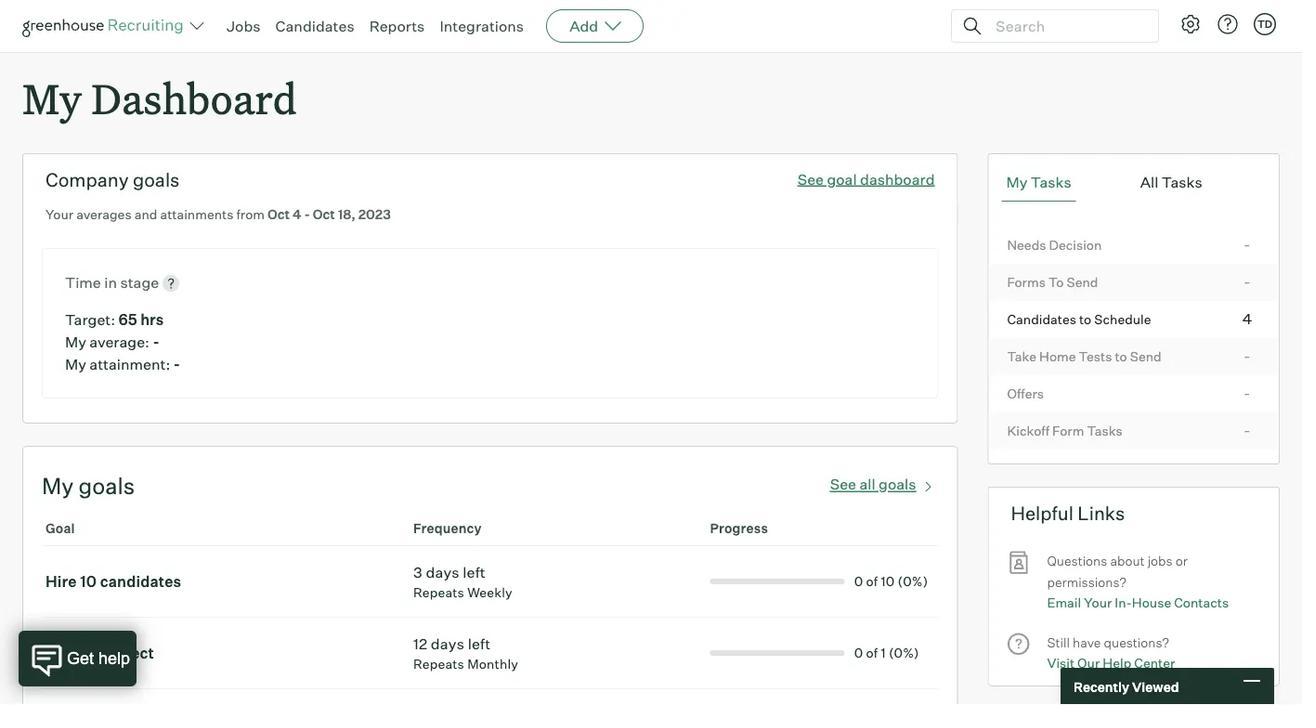 Task type: locate. For each thing, give the bounding box(es) containing it.
65
[[119, 311, 137, 329]]

to
[[1049, 274, 1064, 290]]

0 for 12 days left
[[855, 645, 864, 661]]

1 horizontal spatial send
[[1131, 348, 1162, 364]]

1 vertical spatial 0
[[855, 645, 864, 661]]

4
[[293, 206, 302, 223], [1243, 309, 1253, 328]]

0 horizontal spatial oct
[[268, 206, 290, 223]]

my dashboard
[[22, 71, 297, 125]]

progress bar for 12 days left
[[710, 651, 845, 656]]

goals
[[133, 168, 180, 192], [79, 472, 135, 500], [879, 475, 917, 494]]

left
[[463, 563, 486, 582], [468, 635, 491, 653]]

see inside see all goals link
[[830, 475, 857, 494]]

1 of from the top
[[866, 574, 878, 590]]

2 of from the top
[[866, 645, 878, 661]]

1
[[79, 644, 85, 663], [881, 645, 886, 661]]

your inside questions about jobs or permissions? email your in-house contacts
[[1085, 595, 1113, 611]]

oct left "18,"
[[313, 206, 335, 223]]

all tasks
[[1141, 173, 1203, 192]]

2 0 from the top
[[855, 645, 864, 661]]

forms to send
[[1008, 274, 1099, 290]]

left inside 12 days left repeats monthly
[[468, 635, 491, 653]]

candidates for candidates to schedule
[[1008, 311, 1077, 327]]

of up 0 of 1 (0%)
[[866, 574, 878, 590]]

0 vertical spatial add
[[570, 17, 599, 35]]

oct right 'from'
[[268, 206, 290, 223]]

your down company
[[46, 206, 74, 223]]

add for add
[[570, 17, 599, 35]]

0 vertical spatial to
[[1080, 311, 1092, 327]]

jobs link
[[227, 17, 261, 35]]

send
[[1067, 274, 1099, 290], [1131, 348, 1162, 364]]

1 vertical spatial progress bar
[[710, 651, 845, 656]]

0 horizontal spatial your
[[46, 206, 74, 223]]

to
[[1080, 311, 1092, 327], [1115, 348, 1128, 364]]

see all goals
[[830, 475, 917, 494]]

2023
[[358, 206, 391, 223]]

still have questions? visit our help center
[[1048, 634, 1176, 671]]

td button
[[1251, 9, 1280, 39]]

form
[[1053, 423, 1085, 439]]

to up take home tests to send
[[1080, 311, 1092, 327]]

1 vertical spatial (0%)
[[889, 645, 920, 661]]

days inside 3 days left repeats weekly
[[426, 563, 460, 582]]

0 vertical spatial candidates
[[276, 17, 355, 35]]

add for add 1 prospect
[[46, 644, 76, 663]]

(0%)
[[898, 574, 929, 590], [889, 645, 920, 661]]

oct
[[268, 206, 290, 223], [313, 206, 335, 223]]

still
[[1048, 634, 1070, 650]]

(0%) up 0 of 1 (0%)
[[898, 574, 929, 590]]

to right tests
[[1115, 348, 1128, 364]]

repeats for 12
[[413, 656, 465, 672]]

visit our help center link
[[1048, 653, 1176, 674]]

1 down 0 of 10 (0%)
[[881, 645, 886, 661]]

your
[[46, 206, 74, 223], [1085, 595, 1113, 611]]

1 vertical spatial see
[[830, 475, 857, 494]]

1 vertical spatial your
[[1085, 595, 1113, 611]]

tab list
[[1002, 164, 1267, 202]]

candidates down forms to send
[[1008, 311, 1077, 327]]

tasks up needs decision
[[1031, 173, 1072, 192]]

see left goal
[[798, 170, 824, 188]]

attainment:
[[90, 355, 170, 374]]

tasks inside the all tasks button
[[1162, 173, 1203, 192]]

1 left prospect
[[79, 644, 85, 663]]

0 horizontal spatial tasks
[[1031, 173, 1072, 192]]

0 horizontal spatial add
[[46, 644, 76, 663]]

stage
[[120, 273, 159, 292]]

recently viewed
[[1074, 679, 1180, 695]]

0 vertical spatial of
[[866, 574, 878, 590]]

help
[[1103, 655, 1132, 671]]

0 horizontal spatial see
[[798, 170, 824, 188]]

0 vertical spatial days
[[426, 563, 460, 582]]

see left 'all'
[[830, 475, 857, 494]]

days inside 12 days left repeats monthly
[[431, 635, 465, 653]]

frequency
[[413, 521, 482, 537]]

progress
[[710, 521, 769, 537]]

1 vertical spatial send
[[1131, 348, 1162, 364]]

company goals
[[46, 168, 180, 192]]

weekly
[[468, 585, 513, 601]]

10
[[80, 573, 97, 591], [881, 574, 895, 590]]

12
[[413, 635, 428, 653]]

1 vertical spatial repeats
[[413, 656, 465, 672]]

-
[[304, 206, 310, 223], [1245, 235, 1251, 253], [1245, 272, 1251, 291], [153, 333, 160, 351], [1245, 346, 1251, 365], [174, 355, 180, 374], [1245, 383, 1251, 402], [1245, 421, 1251, 439]]

my for goals
[[42, 472, 74, 500]]

home
[[1040, 348, 1077, 364]]

3 days left repeats weekly
[[413, 563, 513, 601]]

0 vertical spatial 0
[[855, 574, 864, 590]]

0 vertical spatial see
[[798, 170, 824, 188]]

0 of 10 (0%)
[[855, 574, 929, 590]]

left inside 3 days left repeats weekly
[[463, 563, 486, 582]]

1 horizontal spatial tasks
[[1088, 423, 1123, 439]]

days right 12
[[431, 635, 465, 653]]

see
[[798, 170, 824, 188], [830, 475, 857, 494]]

2 repeats from the top
[[413, 656, 465, 672]]

of for 3 days left
[[866, 574, 878, 590]]

1 vertical spatial to
[[1115, 348, 1128, 364]]

Search text field
[[991, 13, 1142, 39]]

1 vertical spatial days
[[431, 635, 465, 653]]

days right 3
[[426, 563, 460, 582]]

1 vertical spatial left
[[468, 635, 491, 653]]

1 horizontal spatial add
[[570, 17, 599, 35]]

0 horizontal spatial candidates
[[276, 17, 355, 35]]

0
[[855, 574, 864, 590], [855, 645, 864, 661]]

target:
[[65, 311, 115, 329]]

1 repeats from the top
[[413, 585, 465, 601]]

repeats down 3
[[413, 585, 465, 601]]

0 vertical spatial (0%)
[[898, 574, 929, 590]]

days
[[426, 563, 460, 582], [431, 635, 465, 653]]

1 horizontal spatial see
[[830, 475, 857, 494]]

3
[[413, 563, 423, 582]]

tasks right 'form'
[[1088, 423, 1123, 439]]

see all goals link
[[830, 471, 939, 494]]

tasks inside "my tasks" "button"
[[1031, 173, 1072, 192]]

reports
[[369, 17, 425, 35]]

questions
[[1048, 553, 1108, 569]]

tasks right all
[[1162, 173, 1203, 192]]

left up monthly
[[468, 635, 491, 653]]

averages
[[76, 206, 132, 223]]

0 vertical spatial repeats
[[413, 585, 465, 601]]

candidates
[[276, 17, 355, 35], [1008, 311, 1077, 327]]

candidates right jobs link
[[276, 17, 355, 35]]

0 vertical spatial send
[[1067, 274, 1099, 290]]

repeats inside 12 days left repeats monthly
[[413, 656, 465, 672]]

1 horizontal spatial oct
[[313, 206, 335, 223]]

goals for my goals
[[79, 472, 135, 500]]

repeats down 12
[[413, 656, 465, 672]]

1 horizontal spatial 10
[[881, 574, 895, 590]]

send right to
[[1067, 274, 1099, 290]]

send down schedule
[[1131, 348, 1162, 364]]

my inside "my tasks" "button"
[[1007, 173, 1028, 192]]

hire
[[46, 573, 77, 591]]

0 vertical spatial progress bar
[[710, 579, 845, 585]]

(0%) down 0 of 10 (0%)
[[889, 645, 920, 661]]

0 horizontal spatial 1
[[79, 644, 85, 663]]

1 0 from the top
[[855, 574, 864, 590]]

add inside popup button
[[570, 17, 599, 35]]

1 vertical spatial of
[[866, 645, 878, 661]]

progress bar
[[710, 579, 845, 585], [710, 651, 845, 656]]

0 down 0 of 10 (0%)
[[855, 645, 864, 661]]

2 progress bar from the top
[[710, 651, 845, 656]]

1 vertical spatial candidates
[[1008, 311, 1077, 327]]

email
[[1048, 595, 1082, 611]]

0 vertical spatial 4
[[293, 206, 302, 223]]

of down 0 of 10 (0%)
[[866, 645, 878, 661]]

your down the permissions?
[[1085, 595, 1113, 611]]

of for 12 days left
[[866, 645, 878, 661]]

tasks for my tasks
[[1031, 173, 1072, 192]]

tasks
[[1031, 173, 1072, 192], [1162, 173, 1203, 192], [1088, 423, 1123, 439]]

0 up 0 of 1 (0%)
[[855, 574, 864, 590]]

schedule
[[1095, 311, 1152, 327]]

10 up 0 of 1 (0%)
[[881, 574, 895, 590]]

0 vertical spatial left
[[463, 563, 486, 582]]

repeats
[[413, 585, 465, 601], [413, 656, 465, 672]]

1 vertical spatial 4
[[1243, 309, 1253, 328]]

integrations link
[[440, 17, 524, 35]]

10 right hire
[[80, 573, 97, 591]]

1 progress bar from the top
[[710, 579, 845, 585]]

0 of 1 (0%)
[[855, 645, 920, 661]]

1 horizontal spatial to
[[1115, 348, 1128, 364]]

0 horizontal spatial send
[[1067, 274, 1099, 290]]

td
[[1258, 18, 1273, 30]]

repeats inside 3 days left repeats weekly
[[413, 585, 465, 601]]

1 horizontal spatial candidates
[[1008, 311, 1077, 327]]

1 horizontal spatial your
[[1085, 595, 1113, 611]]

2 horizontal spatial tasks
[[1162, 173, 1203, 192]]

left up weekly
[[463, 563, 486, 582]]

1 vertical spatial add
[[46, 644, 76, 663]]



Task type: vqa. For each thing, say whether or not it's contained in the screenshot.


Task type: describe. For each thing, give the bounding box(es) containing it.
days for 12
[[431, 635, 465, 653]]

my for dashboard
[[22, 71, 82, 125]]

integrations
[[440, 17, 524, 35]]

kickoff form tasks
[[1008, 423, 1123, 439]]

company
[[46, 168, 129, 192]]

forms
[[1008, 274, 1046, 290]]

0 horizontal spatial 4
[[293, 206, 302, 223]]

needs
[[1008, 237, 1047, 253]]

all tasks button
[[1136, 164, 1208, 202]]

my goals
[[42, 472, 135, 500]]

0 horizontal spatial to
[[1080, 311, 1092, 327]]

tab list containing my tasks
[[1002, 164, 1267, 202]]

goals for company goals
[[133, 168, 180, 192]]

td button
[[1254, 13, 1277, 35]]

questions?
[[1104, 634, 1170, 650]]

questions about jobs or permissions? email your in-house contacts
[[1048, 553, 1230, 611]]

see goal dashboard
[[798, 170, 935, 188]]

1 oct from the left
[[268, 206, 290, 223]]

center
[[1135, 655, 1176, 671]]

candidates
[[100, 573, 181, 591]]

helpful
[[1011, 502, 1074, 525]]

jobs
[[1148, 553, 1173, 569]]

and
[[134, 206, 157, 223]]

days for 3
[[426, 563, 460, 582]]

take
[[1008, 348, 1037, 364]]

18,
[[338, 206, 356, 223]]

add 1 prospect
[[46, 644, 154, 663]]

from
[[236, 206, 265, 223]]

tasks for all tasks
[[1162, 173, 1203, 192]]

goal
[[827, 170, 857, 188]]

decision
[[1050, 237, 1102, 253]]

dashboard
[[860, 170, 935, 188]]

see goal dashboard link
[[798, 170, 935, 188]]

(0%) for 12 days left
[[889, 645, 920, 661]]

your averages and attainments from oct 4 - oct 18, 2023
[[46, 206, 391, 223]]

see for my goals
[[830, 475, 857, 494]]

about
[[1111, 553, 1145, 569]]

in
[[104, 273, 117, 292]]

attainments
[[160, 206, 234, 223]]

reports link
[[369, 17, 425, 35]]

my tasks button
[[1002, 164, 1077, 202]]

offers
[[1008, 385, 1044, 402]]

tests
[[1079, 348, 1113, 364]]

have
[[1073, 634, 1102, 650]]

candidates to schedule
[[1008, 311, 1152, 327]]

kickoff
[[1008, 423, 1050, 439]]

my for tasks
[[1007, 173, 1028, 192]]

0 for 3 days left
[[855, 574, 864, 590]]

viewed
[[1133, 679, 1180, 695]]

repeats for 3
[[413, 585, 465, 601]]

time in
[[65, 273, 120, 292]]

configure image
[[1180, 13, 1202, 35]]

progress bar for 3 days left
[[710, 579, 845, 585]]

or
[[1176, 553, 1188, 569]]

my tasks
[[1007, 173, 1072, 192]]

(0%) for 3 days left
[[898, 574, 929, 590]]

helpful links
[[1011, 502, 1126, 525]]

add button
[[547, 9, 644, 43]]

hire 10 candidates
[[46, 573, 181, 591]]

prospect
[[89, 644, 154, 663]]

average:
[[90, 333, 150, 351]]

left for 3 days left
[[463, 563, 486, 582]]

see for company goals
[[798, 170, 824, 188]]

links
[[1078, 502, 1126, 525]]

contacts
[[1175, 595, 1230, 611]]

goal
[[46, 521, 75, 537]]

candidates for candidates
[[276, 17, 355, 35]]

take home tests to send
[[1008, 348, 1162, 364]]

recently
[[1074, 679, 1130, 695]]

house
[[1133, 595, 1172, 611]]

2 oct from the left
[[313, 206, 335, 223]]

hrs
[[140, 311, 164, 329]]

all
[[860, 475, 876, 494]]

time
[[65, 273, 101, 292]]

jobs
[[227, 17, 261, 35]]

visit
[[1048, 655, 1075, 671]]

needs decision
[[1008, 237, 1102, 253]]

left for 12 days left
[[468, 635, 491, 653]]

greenhouse recruiting image
[[22, 15, 190, 37]]

1 horizontal spatial 4
[[1243, 309, 1253, 328]]

candidates link
[[276, 17, 355, 35]]

1 horizontal spatial 1
[[881, 645, 886, 661]]

0 vertical spatial your
[[46, 206, 74, 223]]

permissions?
[[1048, 574, 1127, 590]]

12 days left repeats monthly
[[413, 635, 518, 672]]

all
[[1141, 173, 1159, 192]]

email your in-house contacts link
[[1048, 593, 1230, 614]]

0 horizontal spatial 10
[[80, 573, 97, 591]]

in-
[[1115, 595, 1133, 611]]

dashboard
[[91, 71, 297, 125]]

target: 65 hrs my average: - my attainment: -
[[65, 311, 180, 374]]

monthly
[[468, 656, 518, 672]]

our
[[1078, 655, 1100, 671]]



